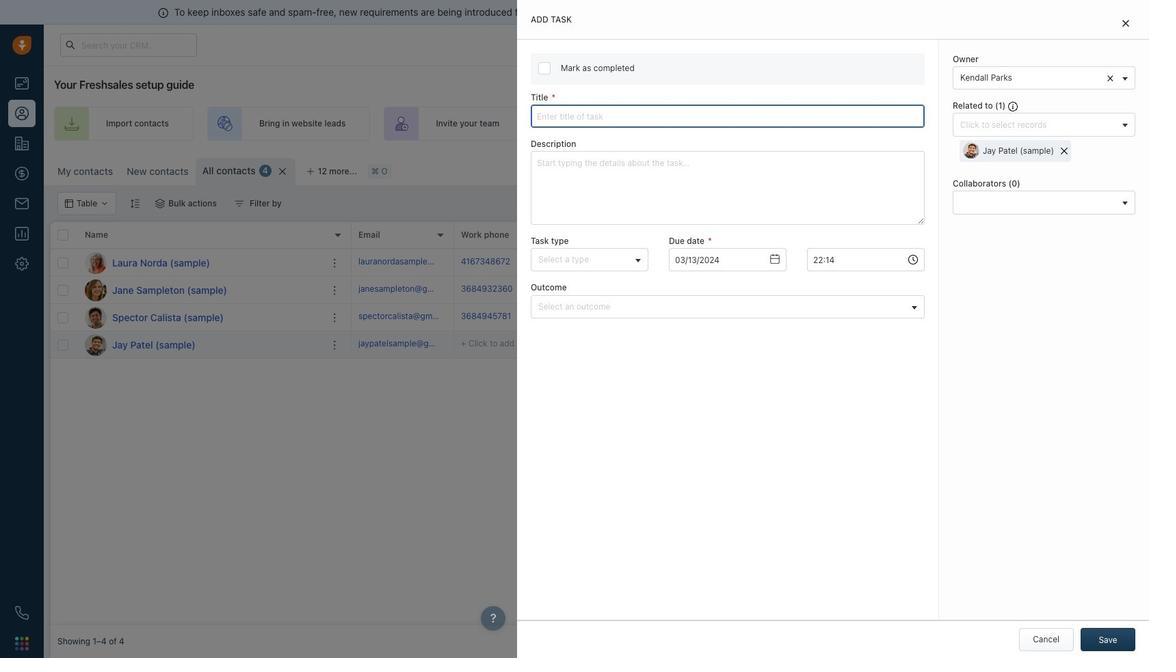 Task type: locate. For each thing, give the bounding box(es) containing it.
container_wx8msf4aqz5i3rn1 image
[[156, 199, 165, 209], [875, 313, 885, 323]]

container_wx8msf4aqz5i3rn1 image
[[235, 199, 244, 209], [564, 286, 573, 295]]

dialog
[[517, 0, 1150, 659]]

freshworks switcher image
[[15, 638, 29, 651]]

row
[[51, 222, 352, 250]]

0 vertical spatial container_wx8msf4aqz5i3rn1 image
[[235, 199, 244, 209]]

grid
[[51, 222, 1150, 626]]

press space to select this row. row
[[51, 250, 352, 277], [352, 250, 1150, 277], [51, 277, 352, 305], [352, 277, 1150, 305], [51, 305, 352, 332], [352, 305, 1150, 332], [51, 332, 352, 359], [352, 332, 1150, 359]]

0 vertical spatial container_wx8msf4aqz5i3rn1 image
[[156, 199, 165, 209]]

j image
[[85, 280, 107, 301], [85, 334, 107, 356]]

Enter title of task text field
[[531, 105, 925, 128]]

s image
[[85, 307, 107, 329]]

phone image
[[15, 607, 29, 621]]

None text field
[[807, 249, 925, 272]]

tab panel
[[517, 0, 1150, 659]]

1 horizontal spatial container_wx8msf4aqz5i3rn1 image
[[875, 313, 885, 323]]

0 horizontal spatial container_wx8msf4aqz5i3rn1 image
[[156, 199, 165, 209]]

j image up s image
[[85, 280, 107, 301]]

1 vertical spatial j image
[[85, 334, 107, 356]]

1 j image from the top
[[85, 280, 107, 301]]

1 horizontal spatial container_wx8msf4aqz5i3rn1 image
[[564, 286, 573, 295]]

None search field
[[957, 196, 1118, 210]]

j image down s image
[[85, 334, 107, 356]]

1 vertical spatial container_wx8msf4aqz5i3rn1 image
[[564, 286, 573, 295]]

0 horizontal spatial container_wx8msf4aqz5i3rn1 image
[[235, 199, 244, 209]]

cell
[[968, 250, 1070, 276], [1070, 250, 1150, 276], [968, 277, 1070, 304], [1070, 277, 1150, 304], [968, 305, 1070, 331], [1070, 305, 1150, 331], [557, 332, 660, 359], [660, 332, 762, 359], [762, 332, 865, 359], [968, 332, 1070, 359], [1070, 332, 1150, 359]]

0 vertical spatial j image
[[85, 280, 107, 301]]

row group
[[51, 250, 352, 359], [352, 250, 1150, 359]]



Task type: describe. For each thing, give the bounding box(es) containing it.
close image
[[1123, 19, 1130, 27]]

l image
[[85, 252, 107, 274]]

2 row group from the left
[[352, 250, 1150, 359]]

-- text field
[[669, 249, 787, 272]]

phone element
[[8, 600, 36, 627]]

1 vertical spatial container_wx8msf4aqz5i3rn1 image
[[875, 313, 885, 323]]

2 j image from the top
[[85, 334, 107, 356]]

Click to select records search field
[[957, 118, 1118, 132]]

Start typing the details about the task… text field
[[531, 151, 925, 225]]

Search your CRM... text field
[[60, 34, 197, 57]]

1 row group from the left
[[51, 250, 352, 359]]



Task type: vqa. For each thing, say whether or not it's contained in the screenshot.
Freshworks Switcher ICON
yes



